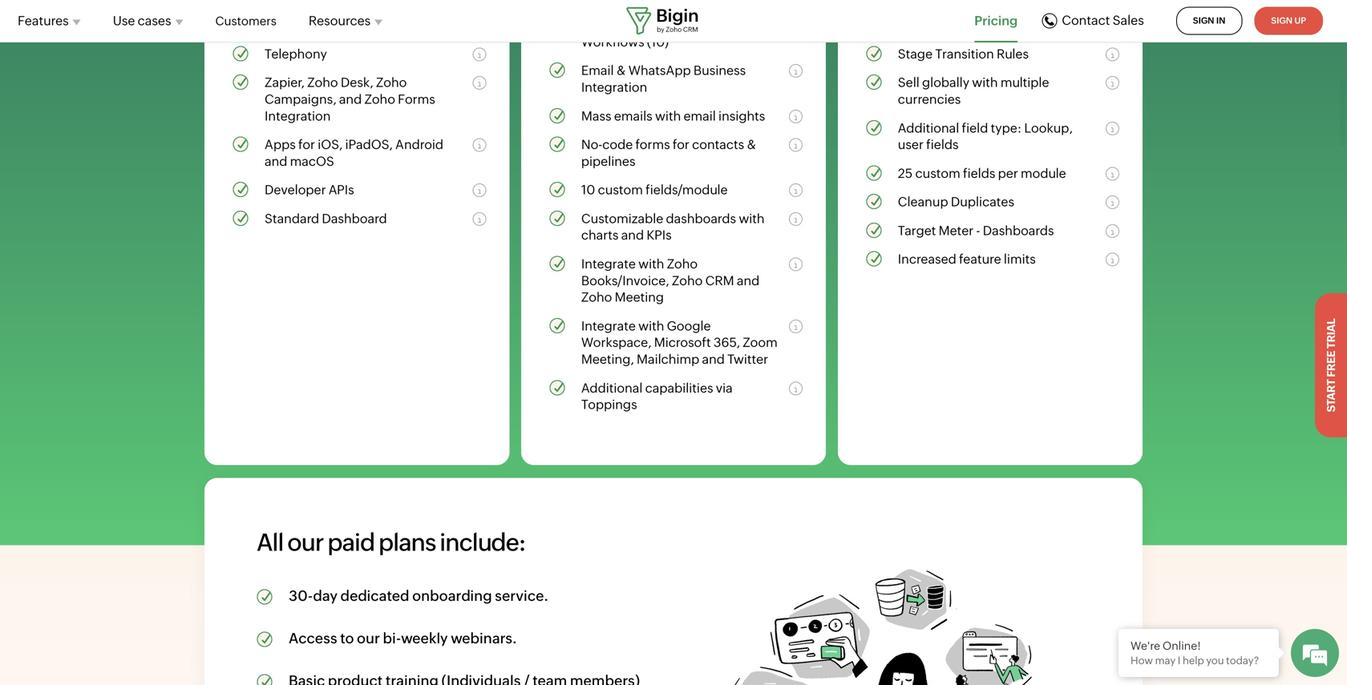 Task type: vqa. For each thing, say whether or not it's contained in the screenshot.
Transition on the top
yes



Task type: locate. For each thing, give the bounding box(es) containing it.
-
[[976, 223, 980, 238]]

email
[[581, 63, 614, 78]]

meter
[[939, 223, 974, 238]]

integrate up books/invoice,
[[581, 257, 636, 271]]

1 vertical spatial workflows
[[581, 34, 644, 49]]

& inside no-code forms for contacts & pipelines
[[747, 137, 756, 152]]

1 vertical spatial &
[[747, 137, 756, 152]]

1 instant from the left
[[265, 18, 306, 33]]

1 horizontal spatial our
[[357, 630, 380, 647]]

contact sales link
[[1042, 13, 1144, 29]]

how
[[1131, 655, 1153, 667]]

2 integrate from the top
[[581, 319, 636, 334]]

dashboards
[[983, 223, 1054, 238]]

integrate with google workspace, microsoft 365, zoom meeting, mailchimp and twitter
[[581, 319, 778, 367]]

& inside email & whatsapp business integration
[[616, 63, 626, 78]]

1 integrate from the top
[[581, 257, 636, 271]]

transition
[[935, 46, 994, 61]]

additional inside additional capabilities via toppings
[[581, 381, 643, 396]]

use
[[113, 13, 135, 28]]

cases
[[138, 13, 171, 28]]

10
[[581, 183, 595, 197]]

integration
[[581, 80, 647, 95], [265, 108, 331, 123]]

instant
[[265, 18, 306, 33], [683, 18, 724, 33]]

features
[[18, 13, 69, 28]]

0 vertical spatial &
[[616, 63, 626, 78]]

resources
[[309, 13, 371, 28]]

0 vertical spatial custom
[[915, 166, 960, 181]]

forms
[[398, 92, 435, 107]]

2 instant from the left
[[683, 18, 724, 33]]

0 horizontal spatial additional
[[581, 381, 643, 396]]

and down customizable
[[621, 228, 644, 243]]

automation
[[581, 18, 652, 33]]

and down apps
[[265, 154, 287, 169]]

workflows left (3)
[[308, 18, 371, 33]]

fields/module
[[646, 183, 728, 197]]

fields right user
[[926, 137, 959, 152]]

additional up toppings
[[581, 381, 643, 396]]

1 for from the left
[[298, 137, 315, 152]]

with right dashboards
[[739, 211, 765, 226]]

and inside the integrate with zoho books/invoice, zoho crm and zoho meeting
[[737, 273, 760, 288]]

instant up business
[[683, 18, 724, 33]]

our right to
[[357, 630, 380, 647]]

1 horizontal spatial integration
[[581, 80, 647, 95]]

apps
[[265, 137, 296, 152]]

telephony
[[265, 46, 327, 61]]

up
[[1294, 16, 1306, 26]]

&
[[616, 63, 626, 78], [747, 137, 756, 152]]

our
[[287, 529, 324, 556], [357, 630, 380, 647]]

customers
[[215, 14, 277, 28]]

workflows inside automation with instant workflows (10)
[[581, 34, 644, 49]]

0 vertical spatial fields
[[926, 137, 959, 152]]

standard dashboard
[[265, 211, 387, 226]]

bigin plans include image
[[722, 544, 1042, 686]]

and down desk,
[[339, 92, 362, 107]]

include:
[[440, 529, 526, 556]]

with down transition
[[972, 75, 998, 90]]

zoho up forms
[[376, 75, 407, 90]]

trial
[[1325, 319, 1337, 349]]

1 horizontal spatial instant
[[683, 18, 724, 33]]

integrate inside the integrate with zoho books/invoice, zoho crm and zoho meeting
[[581, 257, 636, 271]]

customizable dashboards with charts and kpis
[[581, 211, 765, 243]]

integration down email
[[581, 80, 647, 95]]

additional inside additional field type: lookup, user fields
[[898, 120, 959, 135]]

campaigns,
[[265, 92, 336, 107]]

with left email
[[655, 108, 681, 123]]

and
[[339, 92, 362, 107], [265, 154, 287, 169], [621, 228, 644, 243], [737, 273, 760, 288], [702, 352, 725, 367]]

2 for from the left
[[673, 137, 689, 152]]

workflows down automation
[[581, 34, 644, 49]]

1 vertical spatial custom
[[598, 183, 643, 197]]

advanced workflows (30)
[[898, 18, 1049, 33]]

no-code forms for contacts & pipelines
[[581, 137, 756, 169]]

additional
[[898, 120, 959, 135], [581, 381, 643, 396]]

and right crm
[[737, 273, 760, 288]]

contact sales
[[1062, 13, 1144, 28]]

0 horizontal spatial our
[[287, 529, 324, 556]]

cleanup duplicates
[[898, 195, 1014, 209]]

our right all
[[287, 529, 324, 556]]

apps for ios, ipados, android and macos
[[265, 137, 443, 169]]

sign
[[1271, 16, 1292, 26]]

with down kpis
[[638, 257, 664, 271]]

contact
[[1062, 13, 1110, 28]]

i
[[1178, 655, 1181, 667]]

0 vertical spatial our
[[287, 529, 324, 556]]

plans
[[378, 529, 436, 556]]

meeting,
[[581, 352, 634, 367]]

use cases
[[113, 13, 171, 28]]

custom up cleanup in the top of the page
[[915, 166, 960, 181]]

0 vertical spatial integrate
[[581, 257, 636, 271]]

charts
[[581, 228, 619, 243]]

increased feature limits
[[898, 252, 1036, 267]]

zoho down desk,
[[364, 92, 395, 107]]

0 horizontal spatial fields
[[926, 137, 959, 152]]

custom for 25
[[915, 166, 960, 181]]

1 horizontal spatial workflows
[[581, 34, 644, 49]]

zoho
[[307, 75, 338, 90], [376, 75, 407, 90], [364, 92, 395, 107], [667, 257, 698, 271], [672, 273, 703, 288], [581, 290, 612, 305]]

& right email
[[616, 63, 626, 78]]

for inside apps for ios, ipados, android and macos
[[298, 137, 315, 152]]

google
[[667, 319, 711, 334]]

integrate inside integrate with google workspace, microsoft 365, zoom meeting, mailchimp and twitter
[[581, 319, 636, 334]]

we're online! how may i help you today?
[[1131, 640, 1259, 667]]

access to our bi-weekly webinars.
[[289, 630, 517, 647]]

0 horizontal spatial integration
[[265, 108, 331, 123]]

fields
[[926, 137, 959, 152], [963, 166, 995, 181]]

1 vertical spatial additional
[[581, 381, 643, 396]]

0 vertical spatial integration
[[581, 80, 647, 95]]

fields inside additional field type: lookup, user fields
[[926, 137, 959, 152]]

with up (10) on the left of the page
[[655, 18, 680, 33]]

10 custom fields/module
[[581, 183, 728, 197]]

1 vertical spatial integrate
[[581, 319, 636, 334]]

instant up telephony
[[265, 18, 306, 33]]

capabilities
[[645, 381, 713, 396]]

0 horizontal spatial workflows
[[308, 18, 371, 33]]

multiple
[[1001, 75, 1049, 90]]

zoho down books/invoice,
[[581, 290, 612, 305]]

integrate up workspace, on the left of page
[[581, 319, 636, 334]]

30-day dedicated onboarding service.
[[289, 588, 548, 604]]

increased
[[898, 252, 956, 267]]

day
[[313, 588, 338, 604]]

for up macos
[[298, 137, 315, 152]]

bi-
[[383, 630, 401, 647]]

apis
[[329, 183, 354, 197]]

0 horizontal spatial instant
[[265, 18, 306, 33]]

fields left per
[[963, 166, 995, 181]]

with inside "sell globally with multiple currencies"
[[972, 75, 998, 90]]

& down insights
[[747, 137, 756, 152]]

pipelines
[[581, 154, 635, 169]]

1 horizontal spatial custom
[[915, 166, 960, 181]]

1 horizontal spatial &
[[747, 137, 756, 152]]

0 horizontal spatial &
[[616, 63, 626, 78]]

with down meeting
[[638, 319, 664, 334]]

developer apis
[[265, 183, 354, 197]]

integration down campaigns,
[[265, 108, 331, 123]]

customizable
[[581, 211, 663, 226]]

automation with instant workflows (10)
[[581, 18, 724, 49]]

custom for 10
[[598, 183, 643, 197]]

for right forms
[[673, 137, 689, 152]]

service.
[[495, 588, 548, 604]]

and down 365,
[[702, 352, 725, 367]]

1 vertical spatial integration
[[265, 108, 331, 123]]

insights
[[718, 108, 765, 123]]

1 vertical spatial fields
[[963, 166, 995, 181]]

0 horizontal spatial for
[[298, 137, 315, 152]]

(10)
[[647, 34, 669, 49]]

module
[[1021, 166, 1066, 181]]

start
[[1325, 380, 1337, 413]]

crm
[[705, 273, 734, 288]]

0 vertical spatial additional
[[898, 120, 959, 135]]

mass
[[581, 108, 611, 123]]

workflows
[[961, 18, 1023, 33]]

workflows
[[308, 18, 371, 33], [581, 34, 644, 49]]

custom up customizable
[[598, 183, 643, 197]]

zapier,
[[265, 75, 305, 90]]

additional up user
[[898, 120, 959, 135]]

1 horizontal spatial additional
[[898, 120, 959, 135]]

0 horizontal spatial custom
[[598, 183, 643, 197]]

integration inside zapier, zoho desk, zoho campaigns, and zoho forms integration
[[265, 108, 331, 123]]

1 horizontal spatial for
[[673, 137, 689, 152]]

1 vertical spatial our
[[357, 630, 380, 647]]



Task type: describe. For each thing, give the bounding box(es) containing it.
kpis
[[647, 228, 672, 243]]

ios,
[[318, 137, 343, 152]]

field
[[962, 120, 988, 135]]

standard
[[265, 211, 319, 226]]

sell
[[898, 75, 920, 90]]

stage
[[898, 46, 933, 61]]

integration inside email & whatsapp business integration
[[581, 80, 647, 95]]

additional for additional capabilities via toppings
[[581, 381, 643, 396]]

sign up link
[[1254, 7, 1323, 35]]

duplicates
[[951, 195, 1014, 209]]

meeting
[[615, 290, 664, 305]]

zoom
[[743, 335, 778, 350]]

paid
[[327, 529, 375, 556]]

workspace,
[[581, 335, 652, 350]]

integrate for integrate with google workspace, microsoft 365, zoom meeting, mailchimp and twitter
[[581, 319, 636, 334]]

developer
[[265, 183, 326, 197]]

email & whatsapp business integration
[[581, 63, 746, 95]]

25
[[898, 166, 913, 181]]

dashboards
[[666, 211, 736, 226]]

dashboard
[[322, 211, 387, 226]]

may
[[1155, 655, 1176, 667]]

zoho up campaigns,
[[307, 75, 338, 90]]

mailchimp
[[637, 352, 699, 367]]

limits
[[1004, 252, 1036, 267]]

zapier, zoho desk, zoho campaigns, and zoho forms integration
[[265, 75, 435, 123]]

we're
[[1131, 640, 1160, 653]]

zoho down kpis
[[667, 257, 698, 271]]

with inside customizable dashboards with charts and kpis
[[739, 211, 765, 226]]

365,
[[714, 335, 740, 350]]

customers link
[[215, 5, 277, 37]]

today?
[[1226, 655, 1259, 667]]

and inside customizable dashboards with charts and kpis
[[621, 228, 644, 243]]

currencies
[[898, 92, 961, 107]]

with inside the integrate with zoho books/invoice, zoho crm and zoho meeting
[[638, 257, 664, 271]]

instant workflows (3)
[[265, 18, 389, 33]]

all our paid plans include:
[[257, 529, 526, 556]]

access
[[289, 630, 337, 647]]

ipados,
[[345, 137, 393, 152]]

1 horizontal spatial fields
[[963, 166, 995, 181]]

for inside no-code forms for contacts & pipelines
[[673, 137, 689, 152]]

additional for additional field type: lookup, user fields
[[898, 120, 959, 135]]

integrate for integrate with zoho books/invoice, zoho crm and zoho meeting
[[581, 257, 636, 271]]

all
[[257, 529, 283, 556]]

per
[[998, 166, 1018, 181]]

stage transition rules
[[898, 46, 1029, 61]]

globally
[[922, 75, 969, 90]]

business
[[694, 63, 746, 78]]

target
[[898, 223, 936, 238]]

help
[[1183, 655, 1204, 667]]

pricing link
[[974, 11, 1018, 30]]

email
[[684, 108, 716, 123]]

code
[[602, 137, 633, 152]]

and inside apps for ios, ipados, android and macos
[[265, 154, 287, 169]]

0 vertical spatial workflows
[[308, 18, 371, 33]]

free
[[1325, 351, 1337, 378]]

whatsapp
[[628, 63, 691, 78]]

contacts
[[692, 137, 744, 152]]

integrate with zoho books/invoice, zoho crm and zoho meeting
[[581, 257, 760, 305]]

sign in link
[[1176, 7, 1242, 35]]

additional capabilities via toppings
[[581, 381, 733, 412]]

user
[[898, 137, 924, 152]]

sell globally with multiple currencies
[[898, 75, 1049, 107]]

and inside zapier, zoho desk, zoho campaigns, and zoho forms integration
[[339, 92, 362, 107]]

sign
[[1193, 16, 1214, 26]]

online!
[[1163, 640, 1201, 653]]

start free trial link
[[1315, 294, 1347, 438]]

additional field type: lookup, user fields
[[898, 120, 1073, 152]]

with inside automation with instant workflows (10)
[[655, 18, 680, 33]]

onboarding
[[412, 588, 492, 604]]

sign in
[[1193, 16, 1225, 26]]

target meter - dashboards
[[898, 223, 1054, 238]]

lookup,
[[1024, 120, 1073, 135]]

macos
[[290, 154, 334, 169]]

mass emails with email insights
[[581, 108, 765, 123]]

25 custom fields per module
[[898, 166, 1066, 181]]

forms
[[635, 137, 670, 152]]

with inside integrate with google workspace, microsoft 365, zoom meeting, mailchimp and twitter
[[638, 319, 664, 334]]

30-
[[289, 588, 313, 604]]

webinars.
[[451, 630, 517, 647]]

toppings
[[581, 397, 637, 412]]

rules
[[997, 46, 1029, 61]]

books/invoice,
[[581, 273, 669, 288]]

feature
[[959, 252, 1001, 267]]

dedicated
[[340, 588, 409, 604]]

instant inside automation with instant workflows (10)
[[683, 18, 724, 33]]

desk,
[[341, 75, 373, 90]]

type:
[[991, 120, 1022, 135]]

and inside integrate with google workspace, microsoft 365, zoom meeting, mailchimp and twitter
[[702, 352, 725, 367]]

twitter
[[727, 352, 768, 367]]

sign up
[[1271, 16, 1306, 26]]

you
[[1206, 655, 1224, 667]]

advanced
[[898, 18, 958, 33]]

zoho left crm
[[672, 273, 703, 288]]

no-
[[581, 137, 602, 152]]



